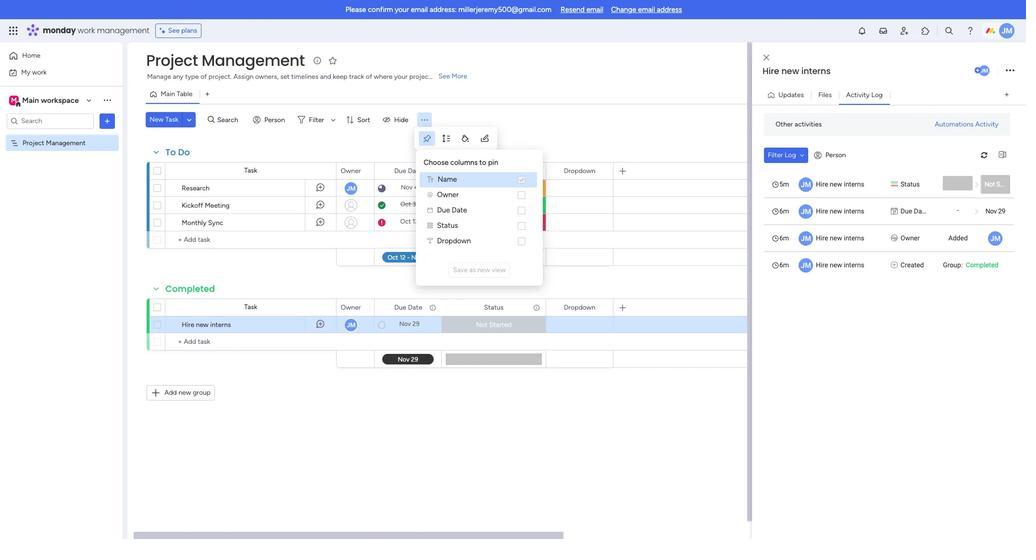 Task type: describe. For each thing, give the bounding box(es) containing it.
hire new interns inside hire new interns field
[[763, 65, 831, 77]]

address:
[[430, 5, 457, 14]]

apps image
[[922, 26, 931, 36]]

project management list box
[[0, 133, 123, 281]]

1 status field from the top
[[482, 166, 506, 176]]

new task button
[[146, 112, 182, 128]]

group: completed
[[944, 261, 999, 269]]

hide button
[[379, 112, 415, 128]]

interns for owner
[[845, 234, 865, 242]]

email for change email address
[[639, 5, 656, 14]]

see more
[[439, 72, 468, 80]]

1 due date field from the top
[[392, 166, 425, 176]]

name
[[438, 175, 457, 184]]

0 vertical spatial your
[[395, 5, 409, 14]]

search everything image
[[945, 26, 955, 36]]

help image
[[966, 26, 976, 36]]

working
[[474, 184, 499, 192]]

invite members image
[[900, 26, 910, 36]]

1 vertical spatial not started
[[476, 321, 512, 329]]

manage
[[147, 73, 171, 81]]

dapulse addbtn image
[[975, 67, 982, 74]]

monday work management
[[43, 25, 150, 36]]

main table
[[161, 90, 193, 98]]

work for my
[[32, 68, 47, 76]]

filter for filter
[[309, 116, 324, 124]]

1 horizontal spatial completed
[[967, 261, 999, 269]]

2 vertical spatial nov
[[400, 321, 411, 328]]

task for completed
[[244, 303, 258, 311]]

activity log
[[847, 91, 883, 99]]

meeting
[[205, 202, 230, 210]]

my work
[[21, 68, 47, 76]]

see for see more
[[439, 72, 450, 80]]

column information image for 1st the due date 'field' from the bottom
[[429, 304, 437, 312]]

add new group button
[[147, 385, 215, 401]]

m
[[11, 96, 17, 104]]

new task
[[150, 115, 179, 124]]

0 vertical spatial nov
[[401, 184, 413, 191]]

choose columns to pin
[[424, 158, 499, 167]]

columns
[[451, 158, 478, 167]]

1 vertical spatial dropdown
[[437, 237, 471, 246]]

interns for status
[[845, 180, 865, 188]]

to
[[166, 146, 176, 158]]

as
[[470, 266, 476, 274]]

address
[[657, 5, 683, 14]]

add new group
[[165, 389, 211, 397]]

main for main workspace
[[22, 96, 39, 105]]

dapulse date column image
[[892, 206, 898, 216]]

oct for oct 31
[[401, 201, 411, 208]]

1 + add task text field from the top
[[170, 234, 332, 246]]

updates button
[[764, 87, 812, 103]]

task inside new task button
[[165, 115, 179, 124]]

home button
[[6, 48, 103, 64]]

project
[[410, 73, 431, 81]]

v2 status outline image
[[428, 223, 433, 229]]

monday
[[43, 25, 76, 36]]

1 vertical spatial 29
[[413, 321, 420, 328]]

save
[[453, 266, 468, 274]]

assign
[[234, 73, 254, 81]]

v2 done deadline image
[[378, 201, 386, 210]]

change email address link
[[612, 5, 683, 14]]

Project Management field
[[144, 50, 307, 71]]

oct 31
[[401, 201, 419, 208]]

interns for created
[[845, 261, 865, 269]]

hire new interns for created
[[817, 261, 865, 269]]

group
[[193, 389, 211, 397]]

added
[[949, 234, 969, 242]]

1 owner field from the top
[[339, 166, 364, 176]]

angle down image
[[187, 116, 192, 123]]

workspace
[[41, 96, 79, 105]]

dapulse person column image
[[428, 192, 433, 198]]

save as new view
[[453, 266, 506, 274]]

person for right the person "popup button"
[[826, 151, 847, 159]]

my
[[21, 68, 30, 76]]

add view image
[[1006, 91, 1010, 99]]

1 email from the left
[[411, 5, 428, 14]]

oct 12
[[401, 218, 419, 225]]

oct for oct 12
[[401, 218, 411, 225]]

owners,
[[255, 73, 279, 81]]

v2 multiple person column image
[[892, 233, 898, 243]]

1 horizontal spatial options image
[[1007, 64, 1015, 77]]

close image
[[764, 54, 770, 61]]

see plans
[[168, 26, 197, 35]]

research
[[182, 184, 210, 192]]

2 of from the left
[[366, 73, 373, 81]]

filter log button
[[765, 147, 809, 163]]

2 status field from the top
[[482, 302, 506, 313]]

see plans button
[[155, 24, 202, 38]]

small dropdown column outline image
[[428, 239, 433, 244]]

work for monday
[[78, 25, 95, 36]]

workspace image
[[9, 95, 19, 106]]

2 dropdown field from the top
[[562, 302, 598, 313]]

column information image
[[429, 167, 437, 175]]

on
[[501, 184, 508, 192]]

table
[[177, 90, 193, 98]]

pin
[[489, 158, 499, 167]]

other activities
[[776, 120, 823, 128]]

automations activity
[[936, 120, 1000, 128]]

filter log
[[769, 151, 797, 159]]

manage any type of project. assign owners, set timelines and keep track of where your project stands.
[[147, 73, 454, 81]]

workspace selection element
[[9, 95, 80, 107]]

Completed field
[[163, 283, 218, 295]]

type
[[185, 73, 199, 81]]

other
[[776, 120, 794, 128]]

resend email
[[561, 5, 604, 14]]

Hire new interns field
[[761, 65, 974, 77]]

working on it
[[474, 184, 514, 192]]

12
[[413, 218, 419, 225]]

automations activity button
[[932, 117, 1003, 132]]

hire inside field
[[763, 65, 780, 77]]

filter for filter log
[[769, 151, 784, 159]]

millerjeremy500@gmail.com
[[459, 5, 552, 14]]

monthly sync
[[182, 219, 223, 227]]

resend email link
[[561, 5, 604, 14]]

updates
[[779, 91, 805, 99]]

1 vertical spatial options image
[[103, 116, 112, 126]]

project inside list box
[[23, 139, 44, 147]]

1 horizontal spatial project
[[146, 50, 198, 71]]

activity log button
[[840, 87, 891, 103]]

jeremy miller image
[[979, 64, 991, 77]]

files
[[819, 91, 833, 99]]

main table button
[[146, 87, 200, 102]]

do
[[178, 146, 190, 158]]

any
[[173, 73, 184, 81]]

hire new interns for due date
[[817, 207, 865, 215]]

and
[[320, 73, 331, 81]]

interns for due date
[[845, 207, 865, 215]]

main for main table
[[161, 90, 175, 98]]

2 + add task text field from the top
[[170, 336, 332, 348]]



Task type: locate. For each thing, give the bounding box(es) containing it.
0 horizontal spatial started
[[490, 321, 512, 329]]

nov
[[401, 184, 413, 191], [986, 207, 998, 215], [400, 321, 411, 328]]

email left address:
[[411, 5, 428, 14]]

2 due date field from the top
[[392, 302, 425, 313]]

0 horizontal spatial main
[[22, 96, 39, 105]]

angle down image
[[801, 152, 805, 159]]

track
[[349, 73, 364, 81]]

6m for due date
[[780, 207, 790, 215]]

management
[[202, 50, 305, 71], [46, 139, 86, 147]]

1 vertical spatial log
[[785, 151, 797, 159]]

0 horizontal spatial not
[[476, 321, 488, 329]]

see left plans
[[168, 26, 180, 35]]

main inside workspace selection element
[[22, 96, 39, 105]]

0 horizontal spatial nov 29
[[400, 321, 420, 328]]

To Do field
[[163, 146, 193, 159]]

Owner field
[[339, 166, 364, 176], [339, 302, 364, 313]]

jeremy miller image
[[1000, 23, 1015, 38]]

0 vertical spatial not
[[985, 180, 996, 188]]

hire for owner
[[817, 234, 829, 242]]

1 horizontal spatial main
[[161, 90, 175, 98]]

hire for created
[[817, 261, 829, 269]]

1 vertical spatial dropdown field
[[562, 302, 598, 313]]

1 of from the left
[[201, 73, 207, 81]]

1 vertical spatial activity
[[976, 120, 1000, 128]]

notifications image
[[858, 26, 868, 36]]

of right type
[[201, 73, 207, 81]]

due
[[395, 167, 407, 175], [437, 206, 450, 215], [901, 207, 913, 215], [395, 303, 407, 312]]

work right my
[[32, 68, 47, 76]]

export to excel image
[[996, 152, 1011, 159]]

task
[[165, 115, 179, 124], [244, 167, 258, 175], [244, 303, 258, 311]]

created
[[901, 261, 925, 269]]

project management down search in workspace field
[[23, 139, 86, 147]]

stands.
[[433, 73, 454, 81]]

it
[[510, 184, 514, 192]]

1 vertical spatial started
[[490, 321, 512, 329]]

0 horizontal spatial not started
[[476, 321, 512, 329]]

project down search in workspace field
[[23, 139, 44, 147]]

0 horizontal spatial activity
[[847, 91, 870, 99]]

option
[[0, 134, 123, 136]]

0 vertical spatial person button
[[249, 112, 291, 128]]

see more link
[[438, 72, 469, 81]]

31
[[413, 201, 419, 208]]

confirm
[[368, 5, 393, 14]]

person
[[265, 116, 285, 124], [826, 151, 847, 159]]

2 vertical spatial 6m
[[780, 261, 790, 269]]

email right resend
[[587, 5, 604, 14]]

0 vertical spatial person
[[265, 116, 285, 124]]

to do
[[166, 146, 190, 158]]

column information image for 1st "status" field from the top of the page
[[533, 167, 541, 175]]

1 horizontal spatial see
[[439, 72, 450, 80]]

0 vertical spatial see
[[168, 26, 180, 35]]

project
[[146, 50, 198, 71], [23, 139, 44, 147]]

0 horizontal spatial 29
[[413, 321, 420, 328]]

0 horizontal spatial completed
[[166, 283, 215, 295]]

view
[[492, 266, 506, 274]]

0 horizontal spatial work
[[32, 68, 47, 76]]

resend
[[561, 5, 585, 14]]

select product image
[[9, 26, 18, 36]]

0 vertical spatial project
[[146, 50, 198, 71]]

management up assign
[[202, 50, 305, 71]]

project up any
[[146, 50, 198, 71]]

work
[[78, 25, 95, 36], [32, 68, 47, 76]]

kickoff meeting
[[182, 202, 230, 210]]

filter inside popup button
[[309, 116, 324, 124]]

where
[[374, 73, 393, 81]]

person left filter popup button
[[265, 116, 285, 124]]

2 vertical spatial task
[[244, 303, 258, 311]]

dropdown
[[564, 167, 596, 175], [437, 237, 471, 246], [564, 303, 596, 312]]

management
[[97, 25, 150, 36]]

files button
[[812, 87, 840, 103]]

1 horizontal spatial project management
[[146, 50, 305, 71]]

6m for created
[[780, 261, 790, 269]]

dapulse text column image
[[428, 177, 434, 182]]

1 oct from the top
[[401, 201, 411, 208]]

0 horizontal spatial see
[[168, 26, 180, 35]]

work inside button
[[32, 68, 47, 76]]

1 horizontal spatial nov 29
[[986, 207, 1006, 215]]

0 horizontal spatial log
[[785, 151, 797, 159]]

1 horizontal spatial filter
[[769, 151, 784, 159]]

Search in workspace field
[[20, 115, 80, 127]]

see inside button
[[168, 26, 180, 35]]

hire new interns for status
[[817, 180, 865, 188]]

1 vertical spatial see
[[439, 72, 450, 80]]

status field down view
[[482, 302, 506, 313]]

0 vertical spatial due date field
[[392, 166, 425, 176]]

hire for status
[[817, 180, 829, 188]]

log left angle down icon
[[785, 151, 797, 159]]

not
[[985, 180, 996, 188], [476, 321, 488, 329]]

monthly
[[182, 219, 207, 227]]

group:
[[944, 261, 964, 269]]

new inside "button"
[[179, 389, 191, 397]]

person right angle down icon
[[826, 151, 847, 159]]

0 horizontal spatial project
[[23, 139, 44, 147]]

main left 'table'
[[161, 90, 175, 98]]

options image down workspace options icon
[[103, 116, 112, 126]]

0 vertical spatial 29
[[999, 207, 1006, 215]]

project management up "project."
[[146, 50, 305, 71]]

refresh image
[[977, 152, 993, 159]]

0 horizontal spatial project management
[[23, 139, 86, 147]]

log for activity log
[[872, 91, 883, 99]]

0 vertical spatial project management
[[146, 50, 305, 71]]

0 horizontal spatial filter
[[309, 116, 324, 124]]

1 horizontal spatial log
[[872, 91, 883, 99]]

please confirm your email address: millerjeremy500@gmail.com
[[346, 5, 552, 14]]

log for filter log
[[785, 151, 797, 159]]

0 horizontal spatial of
[[201, 73, 207, 81]]

owner
[[341, 167, 361, 175], [437, 191, 459, 199], [901, 234, 921, 242], [341, 303, 361, 312]]

activity up refresh image
[[976, 120, 1000, 128]]

sync
[[208, 219, 223, 227]]

0 vertical spatial options image
[[1007, 64, 1015, 77]]

1 horizontal spatial not
[[985, 180, 996, 188]]

of right track
[[366, 73, 373, 81]]

main inside main table button
[[161, 90, 175, 98]]

project management
[[146, 50, 305, 71], [23, 139, 86, 147]]

main
[[161, 90, 175, 98], [22, 96, 39, 105]]

0 vertical spatial dropdown
[[564, 167, 596, 175]]

1 vertical spatial project management
[[23, 139, 86, 147]]

0 horizontal spatial person button
[[249, 112, 291, 128]]

5m
[[780, 180, 790, 188]]

options image
[[1007, 64, 1015, 77], [103, 116, 112, 126]]

1 horizontal spatial email
[[587, 5, 604, 14]]

add to favorites image
[[328, 56, 338, 65]]

main workspace
[[22, 96, 79, 105]]

1 vertical spatial management
[[46, 139, 86, 147]]

management down search in workspace field
[[46, 139, 86, 147]]

kickoff
[[182, 202, 203, 210]]

completed inside field
[[166, 283, 215, 295]]

0 vertical spatial log
[[872, 91, 883, 99]]

4
[[414, 184, 418, 191]]

nov 4
[[401, 184, 418, 191]]

set
[[280, 73, 290, 81]]

not inside 'list box'
[[985, 180, 996, 188]]

0 vertical spatial task
[[165, 115, 179, 124]]

save as new view button
[[449, 263, 510, 278]]

see
[[168, 26, 180, 35], [439, 72, 450, 80]]

1 vertical spatial completed
[[166, 283, 215, 295]]

v2 search image
[[208, 114, 215, 125]]

list box
[[765, 171, 1018, 278]]

person button right search field
[[249, 112, 291, 128]]

0 horizontal spatial management
[[46, 139, 86, 147]]

choose
[[424, 158, 449, 167]]

0 vertical spatial not started
[[985, 180, 1018, 188]]

arrow down image
[[328, 114, 339, 126]]

v2 overdue deadline image
[[378, 218, 386, 227]]

hide
[[395, 116, 409, 124]]

filter left arrow down image
[[309, 116, 324, 124]]

sort button
[[342, 112, 376, 128]]

1 horizontal spatial work
[[78, 25, 95, 36]]

0 vertical spatial started
[[997, 180, 1018, 188]]

0 horizontal spatial email
[[411, 5, 428, 14]]

home
[[22, 51, 41, 60]]

activity inside automations activity button
[[976, 120, 1000, 128]]

new inside button
[[478, 266, 491, 274]]

filter inside button
[[769, 151, 784, 159]]

new
[[782, 65, 800, 77], [831, 180, 843, 188], [831, 207, 843, 215], [831, 234, 843, 242], [831, 261, 843, 269], [478, 266, 491, 274], [196, 321, 209, 329], [179, 389, 191, 397]]

management inside project management list box
[[46, 139, 86, 147]]

1 vertical spatial filter
[[769, 151, 784, 159]]

dapulse drag 2 image
[[754, 280, 757, 291]]

Status field
[[482, 166, 506, 176], [482, 302, 506, 313]]

1 dropdown field from the top
[[562, 166, 598, 176]]

activities
[[795, 120, 823, 128]]

please
[[346, 5, 366, 14]]

oct left the 31
[[401, 201, 411, 208]]

show board description image
[[312, 56, 323, 65]]

main right workspace icon
[[22, 96, 39, 105]]

2 6m from the top
[[780, 234, 790, 242]]

oct left 12
[[401, 218, 411, 225]]

3 6m from the top
[[780, 261, 790, 269]]

interns
[[802, 65, 831, 77], [845, 180, 865, 188], [845, 207, 865, 215], [845, 234, 865, 242], [845, 261, 865, 269], [210, 321, 231, 329]]

email for resend email
[[587, 5, 604, 14]]

0 vertical spatial oct
[[401, 201, 411, 208]]

menu image
[[421, 115, 430, 124]]

1 horizontal spatial management
[[202, 50, 305, 71]]

interns inside field
[[802, 65, 831, 77]]

timelines
[[292, 73, 319, 81]]

activity inside activity log button
[[847, 91, 870, 99]]

status field up working on it
[[482, 166, 506, 176]]

project.
[[209, 73, 232, 81]]

options image up add view image
[[1007, 64, 1015, 77]]

0 vertical spatial filter
[[309, 116, 324, 124]]

2 email from the left
[[587, 5, 604, 14]]

1 vertical spatial task
[[244, 167, 258, 175]]

work right monday
[[78, 25, 95, 36]]

column information image
[[533, 167, 541, 175], [429, 304, 437, 312], [533, 304, 541, 312]]

1 vertical spatial 6m
[[780, 234, 790, 242]]

dapulse plus image
[[892, 260, 898, 270]]

0 vertical spatial nov 29
[[986, 207, 1006, 215]]

completed
[[967, 261, 999, 269], [166, 283, 215, 295]]

1 vertical spatial + add task text field
[[170, 336, 332, 348]]

1 vertical spatial work
[[32, 68, 47, 76]]

1 horizontal spatial person
[[826, 151, 847, 159]]

6m for owner
[[780, 234, 790, 242]]

activity
[[847, 91, 870, 99], [976, 120, 1000, 128]]

2 horizontal spatial email
[[639, 5, 656, 14]]

started
[[997, 180, 1018, 188], [490, 321, 512, 329]]

person button right angle down icon
[[811, 147, 852, 163]]

1 horizontal spatial activity
[[976, 120, 1000, 128]]

column information image for 2nd "status" field
[[533, 304, 541, 312]]

person for leftmost the person "popup button"
[[265, 116, 285, 124]]

1 vertical spatial person button
[[811, 147, 852, 163]]

0 vertical spatial management
[[202, 50, 305, 71]]

0 vertical spatial owner field
[[339, 166, 364, 176]]

log down hire new interns field
[[872, 91, 883, 99]]

0 vertical spatial completed
[[967, 261, 999, 269]]

1 horizontal spatial of
[[366, 73, 373, 81]]

0 horizontal spatial person
[[265, 116, 285, 124]]

Due Date field
[[392, 166, 425, 176], [392, 302, 425, 313]]

add view image
[[206, 91, 210, 98]]

log
[[872, 91, 883, 99], [785, 151, 797, 159]]

+ Add task text field
[[170, 234, 332, 246], [170, 336, 332, 348]]

1 vertical spatial nov
[[986, 207, 998, 215]]

of
[[201, 73, 207, 81], [366, 73, 373, 81]]

1 vertical spatial oct
[[401, 218, 411, 225]]

keep
[[333, 73, 348, 81]]

email right change at top
[[639, 5, 656, 14]]

task for to do
[[244, 167, 258, 175]]

new
[[150, 115, 164, 124]]

activity down hire new interns field
[[847, 91, 870, 99]]

1 horizontal spatial 29
[[999, 207, 1006, 215]]

0 vertical spatial dropdown field
[[562, 166, 598, 176]]

1 vertical spatial your
[[395, 73, 408, 81]]

due date
[[395, 167, 423, 175], [437, 206, 467, 215], [901, 207, 929, 215], [395, 303, 423, 312]]

list box containing 5m
[[765, 171, 1018, 278]]

inbox image
[[879, 26, 889, 36]]

0 horizontal spatial options image
[[103, 116, 112, 126]]

more
[[452, 72, 468, 80]]

project management inside list box
[[23, 139, 86, 147]]

hire new interns for owner
[[817, 234, 865, 242]]

1 vertical spatial person
[[826, 151, 847, 159]]

not started
[[985, 180, 1018, 188], [476, 321, 512, 329]]

2 oct from the top
[[401, 218, 411, 225]]

hire new interns
[[763, 65, 831, 77], [817, 180, 865, 188], [817, 207, 865, 215], [817, 234, 865, 242], [817, 261, 865, 269], [182, 321, 231, 329]]

new inside field
[[782, 65, 800, 77]]

0 vertical spatial work
[[78, 25, 95, 36]]

filter button
[[294, 112, 339, 128]]

1 vertical spatial nov 29
[[400, 321, 420, 328]]

0 vertical spatial + add task text field
[[170, 234, 332, 246]]

your
[[395, 5, 409, 14], [395, 73, 408, 81]]

my work button
[[6, 65, 103, 80]]

3 email from the left
[[639, 5, 656, 14]]

2 vertical spatial dropdown
[[564, 303, 596, 312]]

your right confirm
[[395, 5, 409, 14]]

change
[[612, 5, 637, 14]]

change email address
[[612, 5, 683, 14]]

nov 29
[[986, 207, 1006, 215], [400, 321, 420, 328]]

Dropdown field
[[562, 166, 598, 176], [562, 302, 598, 313]]

automations
[[936, 120, 974, 128]]

2 owner field from the top
[[339, 302, 364, 313]]

add
[[165, 389, 177, 397]]

oct
[[401, 201, 411, 208], [401, 218, 411, 225]]

1 vertical spatial due date field
[[392, 302, 425, 313]]

1 6m from the top
[[780, 207, 790, 215]]

sort
[[358, 116, 370, 124]]

v2 calendar view small outline image
[[428, 208, 433, 213]]

see left more
[[439, 72, 450, 80]]

1 horizontal spatial person button
[[811, 147, 852, 163]]

0 vertical spatial activity
[[847, 91, 870, 99]]

your right where
[[395, 73, 408, 81]]

1 vertical spatial project
[[23, 139, 44, 147]]

plans
[[181, 26, 197, 35]]

1 horizontal spatial started
[[997, 180, 1018, 188]]

workspace options image
[[103, 95, 112, 105]]

hire for due date
[[817, 207, 829, 215]]

1 vertical spatial owner field
[[339, 302, 364, 313]]

1 vertical spatial not
[[476, 321, 488, 329]]

Search field
[[215, 113, 244, 127]]

0 vertical spatial 6m
[[780, 207, 790, 215]]

filter left angle down icon
[[769, 151, 784, 159]]

1 horizontal spatial not started
[[985, 180, 1018, 188]]

see for see plans
[[168, 26, 180, 35]]

status
[[484, 167, 504, 175], [901, 180, 921, 188], [437, 221, 458, 230], [484, 303, 504, 312]]

1 vertical spatial status field
[[482, 302, 506, 313]]



Task type: vqa. For each thing, say whether or not it's contained in the screenshot.
top Public board Image
no



